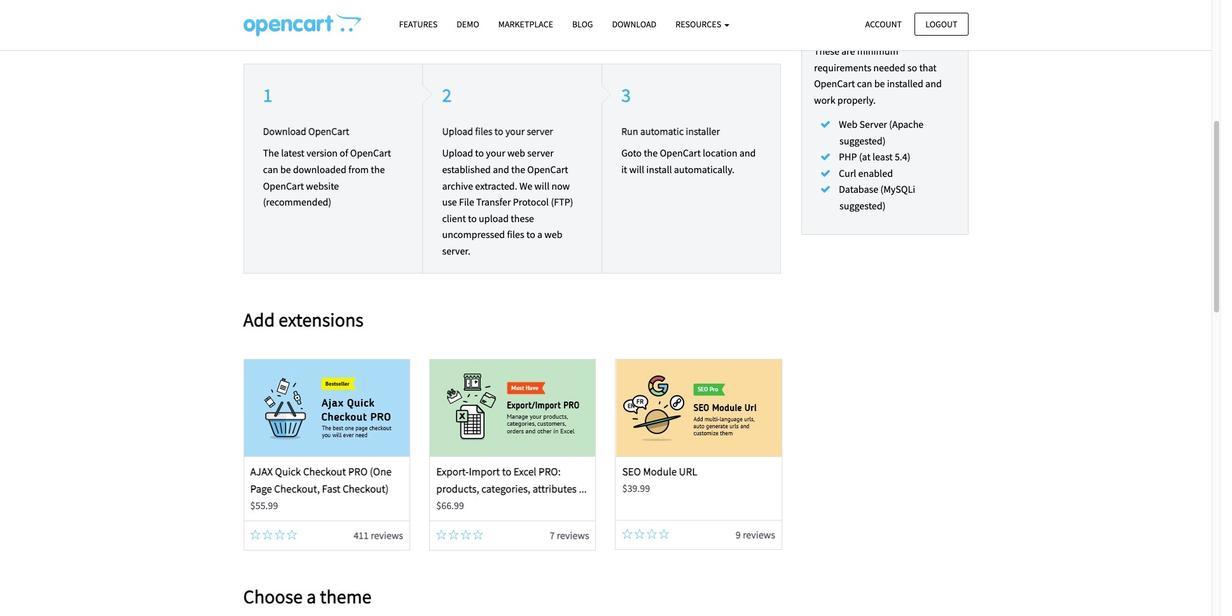 Task type: vqa. For each thing, say whether or not it's contained in the screenshot.


Task type: describe. For each thing, give the bounding box(es) containing it.
run automatic installer
[[622, 125, 720, 137]]

to up the established
[[475, 147, 484, 159]]

import
[[469, 464, 500, 478]]

1
[[263, 82, 273, 107]]

ajax
[[250, 464, 273, 478]]

url
[[679, 464, 698, 478]]

these are minimum requirements needed so that opencart can be installed and work properly.
[[815, 45, 942, 106]]

2
[[442, 82, 452, 107]]

work
[[815, 93, 836, 106]]

3
[[622, 82, 631, 107]]

client
[[442, 212, 466, 224]]

$55.99
[[250, 499, 278, 512]]

1 suggested) from the top
[[840, 134, 886, 147]]

opencart inside goto the opencart location and it will install automatically.
[[660, 147, 701, 159]]

the
[[263, 147, 279, 159]]

web server (apache suggested) php (at least 5.4) curl enabled database (mysqli suggested)
[[839, 118, 924, 212]]

marketplace link
[[489, 13, 563, 36]]

are
[[842, 45, 856, 57]]

can inside these are minimum requirements needed so that opencart can be installed and work properly.
[[858, 77, 873, 90]]

download opencart
[[263, 125, 350, 137]]

location
[[703, 147, 738, 159]]

how
[[243, 21, 280, 45]]

seo module url link
[[623, 464, 698, 478]]

(apache
[[890, 118, 924, 130]]

account
[[866, 18, 903, 30]]

server.
[[442, 244, 471, 257]]

protocol
[[513, 195, 549, 208]]

ajax quick checkout pro (one page checkout, fast checkout) image
[[244, 359, 410, 456]]

pro:
[[539, 464, 561, 478]]

goto the opencart location and it will install automatically.
[[622, 147, 756, 176]]

database
[[839, 183, 879, 196]]

checkout
[[303, 464, 346, 478]]

demo
[[457, 18, 480, 30]]

$39.99
[[623, 482, 651, 494]]

and inside upload to your web server established and the opencart archive extracted. we will now use file transfer protocol (ftp) client to upload these uncompressed files to a web server.
[[493, 163, 510, 176]]

upload for upload files to your server
[[442, 125, 473, 137]]

0 vertical spatial install
[[304, 21, 352, 45]]

run
[[622, 125, 639, 137]]

reviews for export-import to excel pro: products, categories, attributes ...
[[557, 529, 590, 541]]

the inside goto the opencart location and it will install automatically.
[[644, 147, 658, 159]]

to up "uncompressed"
[[468, 212, 477, 224]]

resources link
[[666, 13, 739, 36]]

installed
[[888, 77, 924, 90]]

how to install opencart
[[243, 21, 433, 45]]

opencart inside these are minimum requirements needed so that opencart can be installed and work properly.
[[815, 77, 856, 90]]

marketplace
[[499, 18, 554, 30]]

to inside export-import to excel pro: products, categories, attributes ... $66.99
[[502, 464, 512, 478]]

seo
[[623, 464, 641, 478]]

these
[[511, 212, 534, 224]]

the inside upload to your web server established and the opencart archive extracted. we will now use file transfer protocol (ftp) client to upload these uncompressed files to a web server.
[[512, 163, 526, 176]]

your inside upload to your web server established and the opencart archive extracted. we will now use file transfer protocol (ftp) client to upload these uncompressed files to a web server.
[[486, 147, 506, 159]]

export-import to excel pro: products, categories, attributes ... image
[[430, 359, 596, 456]]

we
[[520, 179, 533, 192]]

7
[[550, 529, 555, 541]]

411
[[354, 529, 369, 541]]

upload files to your server
[[442, 125, 553, 137]]

curl
[[839, 167, 857, 179]]

will inside upload to your web server established and the opencart archive extracted. we will now use file transfer protocol (ftp) client to upload these uncompressed files to a web server.
[[535, 179, 550, 192]]

download link
[[603, 13, 666, 36]]

0 vertical spatial your
[[506, 125, 525, 137]]

0 horizontal spatial web
[[508, 147, 526, 159]]

properly.
[[838, 93, 876, 106]]

server for web
[[528, 147, 554, 159]]

web
[[839, 118, 858, 130]]

export-import to excel pro: products, categories, attributes ... $66.99
[[437, 464, 587, 512]]

add extensions
[[243, 307, 364, 331]]

least
[[873, 150, 893, 163]]

a inside upload to your web server established and the opencart archive extracted. we will now use file transfer protocol (ftp) client to upload these uncompressed files to a web server.
[[538, 228, 543, 241]]

reviews for ajax quick checkout pro (one page checkout, fast checkout)
[[371, 529, 403, 541]]

(mysqli
[[881, 183, 916, 196]]

and inside these are minimum requirements needed so that opencart can be installed and work properly.
[[926, 77, 942, 90]]

quick
[[275, 464, 301, 478]]

ajax quick checkout pro (one page checkout, fast checkout) $55.99
[[250, 464, 392, 512]]

to right how
[[284, 21, 300, 45]]

demo link
[[447, 13, 489, 36]]

logout
[[926, 18, 958, 30]]

upload for upload to your web server established and the opencart archive extracted. we will now use file transfer protocol (ftp) client to upload these uncompressed files to a web server.
[[442, 147, 473, 159]]

411 reviews
[[354, 529, 403, 541]]

to down these
[[527, 228, 536, 241]]

version
[[307, 147, 338, 159]]

export-import to excel pro: products, categories, attributes ... link
[[437, 464, 587, 496]]

file
[[459, 195, 475, 208]]

page
[[250, 482, 272, 496]]

(at
[[860, 150, 871, 163]]

...
[[579, 482, 587, 496]]

products,
[[437, 482, 480, 496]]

requirements
[[815, 16, 904, 35]]

extracted.
[[475, 179, 518, 192]]



Task type: locate. For each thing, give the bounding box(es) containing it.
reviews right 7
[[557, 529, 590, 541]]

1 vertical spatial web
[[545, 228, 563, 241]]

web down upload files to your server
[[508, 147, 526, 159]]

suggested)
[[840, 134, 886, 147], [840, 199, 886, 212]]

web down (ftp)
[[545, 228, 563, 241]]

1 horizontal spatial web
[[545, 228, 563, 241]]

0 horizontal spatial reviews
[[371, 529, 403, 541]]

pro
[[348, 464, 368, 478]]

(ftp)
[[551, 195, 574, 208]]

can down the the
[[263, 163, 278, 176]]

add
[[243, 307, 275, 331]]

1 vertical spatial files
[[507, 228, 525, 241]]

and inside goto the opencart location and it will install automatically.
[[740, 147, 756, 159]]

choose
[[243, 584, 303, 609]]

1 vertical spatial upload
[[442, 147, 473, 159]]

0 vertical spatial and
[[926, 77, 942, 90]]

that
[[920, 61, 937, 74]]

blog link
[[563, 13, 603, 36]]

5.4)
[[895, 150, 911, 163]]

upload up the established
[[442, 147, 473, 159]]

checkout,
[[274, 482, 320, 496]]

your down upload files to your server
[[486, 147, 506, 159]]

1 horizontal spatial and
[[740, 147, 756, 159]]

to
[[284, 21, 300, 45], [495, 125, 504, 137], [475, 147, 484, 159], [468, 212, 477, 224], [527, 228, 536, 241], [502, 464, 512, 478]]

archive
[[442, 179, 473, 192]]

1 vertical spatial will
[[535, 179, 550, 192]]

2 upload from the top
[[442, 147, 473, 159]]

to up categories,
[[502, 464, 512, 478]]

1 vertical spatial be
[[280, 163, 291, 176]]

2 horizontal spatial and
[[926, 77, 942, 90]]

features link
[[390, 13, 447, 36]]

0 vertical spatial files
[[475, 125, 493, 137]]

suggested) up (at
[[840, 134, 886, 147]]

a left theme
[[307, 584, 316, 609]]

1 vertical spatial your
[[486, 147, 506, 159]]

can inside 'the latest version of opencart can be downloaded from the opencart website (recommended)'
[[263, 163, 278, 176]]

theme
[[320, 584, 372, 609]]

automatically.
[[674, 163, 735, 176]]

0 vertical spatial server
[[527, 125, 553, 137]]

established
[[442, 163, 491, 176]]

server inside upload to your web server established and the opencart archive extracted. we will now use file transfer protocol (ftp) client to upload these uncompressed files to a web server.
[[528, 147, 554, 159]]

1 vertical spatial a
[[307, 584, 316, 609]]

0 vertical spatial be
[[875, 77, 886, 90]]

reviews
[[743, 528, 776, 541], [371, 529, 403, 541], [557, 529, 590, 541]]

categories,
[[482, 482, 531, 496]]

reviews right 9
[[743, 528, 776, 541]]

goto
[[622, 147, 642, 159]]

upload to your web server established and the opencart archive extracted. we will now use file transfer protocol (ftp) client to upload these uncompressed files to a web server.
[[442, 147, 574, 257]]

server for your
[[527, 125, 553, 137]]

opencart - downloads image
[[243, 13, 361, 36]]

upload down the 2
[[442, 125, 473, 137]]

install
[[304, 21, 352, 45], [647, 163, 672, 176]]

9 reviews
[[736, 528, 776, 541]]

resources
[[676, 18, 724, 30]]

2 horizontal spatial the
[[644, 147, 658, 159]]

features
[[399, 18, 438, 30]]

1 horizontal spatial can
[[858, 77, 873, 90]]

downloaded
[[293, 163, 347, 176]]

be down "latest"
[[280, 163, 291, 176]]

0 horizontal spatial install
[[304, 21, 352, 45]]

1 horizontal spatial install
[[647, 163, 672, 176]]

files inside upload to your web server established and the opencart archive extracted. we will now use file transfer protocol (ftp) client to upload these uncompressed files to a web server.
[[507, 228, 525, 241]]

reviews right 411
[[371, 529, 403, 541]]

download for download
[[613, 18, 657, 30]]

download right 'blog'
[[613, 18, 657, 30]]

0 horizontal spatial be
[[280, 163, 291, 176]]

choose a theme
[[243, 584, 372, 609]]

0 vertical spatial will
[[630, 163, 645, 176]]

your up we
[[506, 125, 525, 137]]

be down needed
[[875, 77, 886, 90]]

0 horizontal spatial files
[[475, 125, 493, 137]]

excel
[[514, 464, 537, 478]]

to up the extracted.
[[495, 125, 504, 137]]

files up the established
[[475, 125, 493, 137]]

1 vertical spatial install
[[647, 163, 672, 176]]

7 reviews
[[550, 529, 590, 541]]

0 vertical spatial a
[[538, 228, 543, 241]]

0 vertical spatial download
[[613, 18, 657, 30]]

1 vertical spatial suggested)
[[840, 199, 886, 212]]

star light o image
[[623, 529, 633, 539], [635, 529, 645, 539], [287, 529, 297, 539], [437, 529, 447, 539], [449, 529, 459, 539]]

blog
[[573, 18, 593, 30]]

server
[[860, 118, 888, 130]]

0 horizontal spatial a
[[307, 584, 316, 609]]

the inside 'the latest version of opencart can be downloaded from the opencart website (recommended)'
[[371, 163, 385, 176]]

0 vertical spatial suggested)
[[840, 134, 886, 147]]

2 horizontal spatial reviews
[[743, 528, 776, 541]]

and down that
[[926, 77, 942, 90]]

automatic
[[641, 125, 684, 137]]

install inside goto the opencart location and it will install automatically.
[[647, 163, 672, 176]]

be inside these are minimum requirements needed so that opencart can be installed and work properly.
[[875, 77, 886, 90]]

these
[[815, 45, 840, 57]]

now
[[552, 179, 570, 192]]

and
[[926, 77, 942, 90], [740, 147, 756, 159], [493, 163, 510, 176]]

0 vertical spatial can
[[858, 77, 873, 90]]

0 vertical spatial upload
[[442, 125, 473, 137]]

needed
[[874, 61, 906, 74]]

9
[[736, 528, 741, 541]]

logout link
[[915, 12, 969, 36]]

1 horizontal spatial files
[[507, 228, 525, 241]]

checkout)
[[343, 482, 389, 496]]

minimum
[[858, 45, 899, 57]]

star light o image
[[647, 529, 657, 539], [659, 529, 670, 539], [250, 529, 261, 539], [263, 529, 273, 539], [275, 529, 285, 539], [461, 529, 471, 539], [473, 529, 483, 539]]

transfer
[[477, 195, 511, 208]]

it
[[622, 163, 628, 176]]

1 horizontal spatial will
[[630, 163, 645, 176]]

1 horizontal spatial reviews
[[557, 529, 590, 541]]

files
[[475, 125, 493, 137], [507, 228, 525, 241]]

the right goto
[[644, 147, 658, 159]]

1 horizontal spatial be
[[875, 77, 886, 90]]

1 upload from the top
[[442, 125, 473, 137]]

0 vertical spatial web
[[508, 147, 526, 159]]

module
[[644, 464, 677, 478]]

website
[[306, 179, 339, 192]]

can up properly.
[[858, 77, 873, 90]]

1 vertical spatial download
[[263, 125, 307, 137]]

the up we
[[512, 163, 526, 176]]

use
[[442, 195, 457, 208]]

requirements
[[815, 61, 872, 74]]

your
[[506, 125, 525, 137], [486, 147, 506, 159]]

download up "latest"
[[263, 125, 307, 137]]

0 horizontal spatial can
[[263, 163, 278, 176]]

will
[[630, 163, 645, 176], [535, 179, 550, 192]]

$66.99
[[437, 499, 464, 512]]

account link
[[855, 12, 913, 36]]

0 horizontal spatial will
[[535, 179, 550, 192]]

0 horizontal spatial the
[[371, 163, 385, 176]]

seo module url image
[[617, 359, 782, 456]]

1 horizontal spatial the
[[512, 163, 526, 176]]

and right location
[[740, 147, 756, 159]]

2 suggested) from the top
[[840, 199, 886, 212]]

1 vertical spatial can
[[263, 163, 278, 176]]

be inside 'the latest version of opencart can be downloaded from the opencart website (recommended)'
[[280, 163, 291, 176]]

of
[[340, 147, 348, 159]]

download for download opencart
[[263, 125, 307, 137]]

will right we
[[535, 179, 550, 192]]

attributes
[[533, 482, 577, 496]]

opencart
[[356, 21, 433, 45], [815, 77, 856, 90], [309, 125, 350, 137], [350, 147, 391, 159], [660, 147, 701, 159], [528, 163, 569, 176], [263, 179, 304, 192]]

so
[[908, 61, 918, 74]]

from
[[349, 163, 369, 176]]

(one
[[370, 464, 392, 478]]

ajax quick checkout pro (one page checkout, fast checkout) link
[[250, 464, 392, 496]]

(recommended)
[[263, 195, 332, 208]]

0 horizontal spatial download
[[263, 125, 307, 137]]

seo module url $39.99
[[623, 464, 698, 494]]

uncompressed
[[442, 228, 505, 241]]

a down "protocol" at the left top of the page
[[538, 228, 543, 241]]

extensions
[[279, 307, 364, 331]]

and up the extracted.
[[493, 163, 510, 176]]

a
[[538, 228, 543, 241], [307, 584, 316, 609]]

will right it
[[630, 163, 645, 176]]

files down these
[[507, 228, 525, 241]]

will inside goto the opencart location and it will install automatically.
[[630, 163, 645, 176]]

latest
[[281, 147, 305, 159]]

suggested) down database
[[840, 199, 886, 212]]

1 horizontal spatial download
[[613, 18, 657, 30]]

the right the from on the left of the page
[[371, 163, 385, 176]]

0 horizontal spatial and
[[493, 163, 510, 176]]

1 horizontal spatial a
[[538, 228, 543, 241]]

web
[[508, 147, 526, 159], [545, 228, 563, 241]]

2 vertical spatial and
[[493, 163, 510, 176]]

1 vertical spatial and
[[740, 147, 756, 159]]

reviews for seo module url
[[743, 528, 776, 541]]

upload inside upload to your web server established and the opencart archive extracted. we will now use file transfer protocol (ftp) client to upload these uncompressed files to a web server.
[[442, 147, 473, 159]]

1 vertical spatial server
[[528, 147, 554, 159]]

the latest version of opencart can be downloaded from the opencart website (recommended)
[[263, 147, 391, 208]]

opencart inside upload to your web server established and the opencart archive extracted. we will now use file transfer protocol (ftp) client to upload these uncompressed files to a web server.
[[528, 163, 569, 176]]



